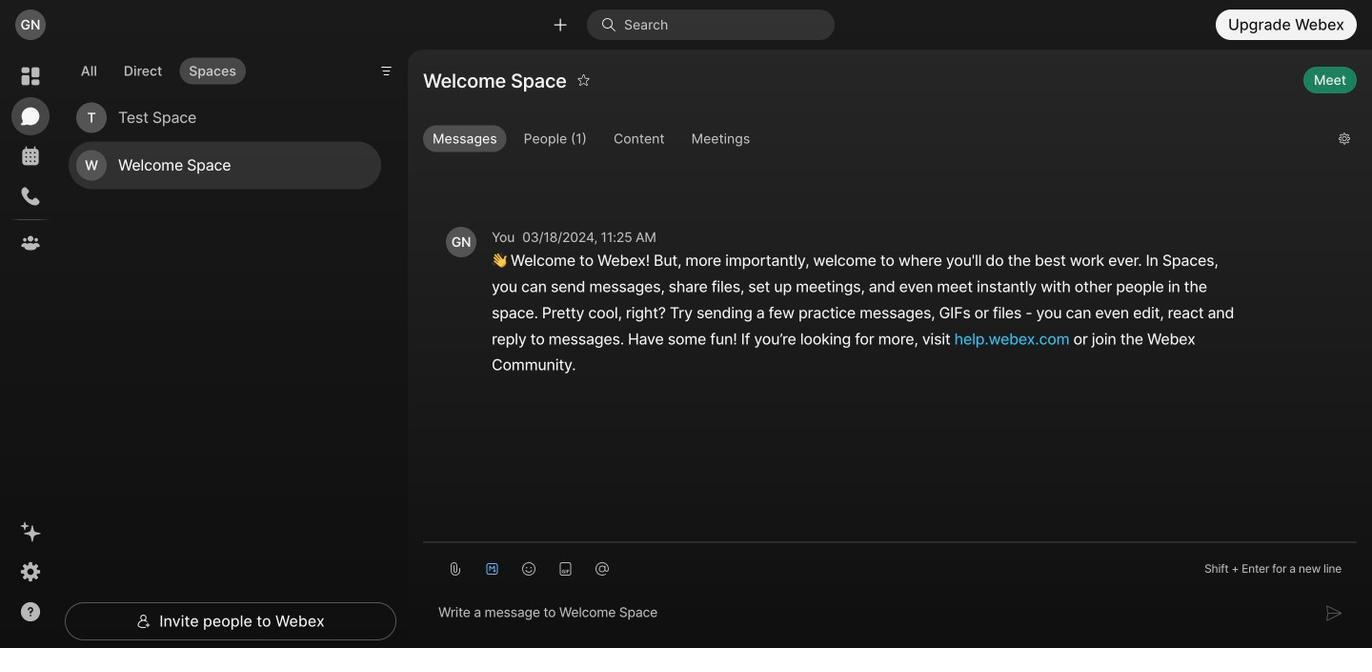 Task type: vqa. For each thing, say whether or not it's contained in the screenshot.
Webex tab list
yes



Task type: locate. For each thing, give the bounding box(es) containing it.
group
[[423, 125, 1324, 156]]

tab list
[[67, 46, 250, 90]]

welcome space list item
[[69, 142, 381, 189]]

navigation
[[0, 50, 61, 648]]

webex tab list
[[11, 57, 50, 262]]



Task type: describe. For each thing, give the bounding box(es) containing it.
message composer toolbar element
[[423, 543, 1357, 587]]

test space list item
[[69, 94, 381, 142]]



